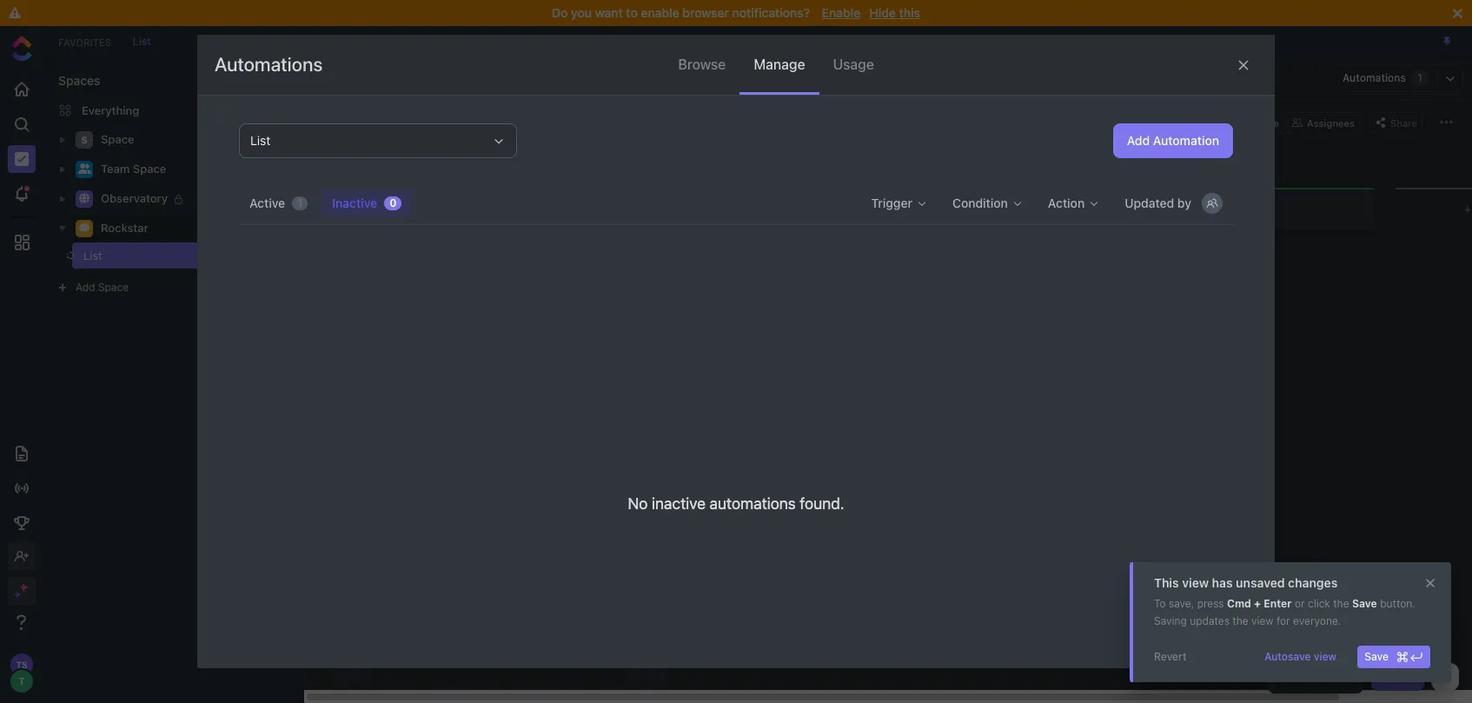 Task type: locate. For each thing, give the bounding box(es) containing it.
0 vertical spatial the
[[1334, 597, 1350, 610]]

spaces link
[[44, 73, 100, 88]]

view for this
[[1183, 576, 1209, 590]]

space up team
[[101, 132, 134, 146]]

by right updated
[[1178, 196, 1192, 210]]

list link
[[124, 34, 160, 47], [67, 243, 264, 269]]

2 vertical spatial view
[[1314, 650, 1337, 663]]

view down 'everyone.'
[[1314, 650, 1337, 663]]

list for list dropdown button
[[250, 133, 271, 148]]

view
[[1183, 576, 1209, 590], [1252, 615, 1274, 628], [1314, 650, 1337, 663]]

sorting by
[[326, 153, 376, 166]]

0 vertical spatial list
[[133, 34, 151, 47]]

1 up "share" button
[[1418, 71, 1423, 84]]

cmd
[[1228, 597, 1252, 610]]

or
[[1295, 597, 1306, 610]]

1 vertical spatial the
[[1233, 615, 1249, 628]]

1 horizontal spatial add
[[1127, 133, 1150, 148]]

list right 'favorites'
[[133, 34, 151, 47]]

updated by
[[1125, 196, 1192, 210]]

list button
[[239, 123, 517, 158]]

by for sorting by
[[364, 153, 376, 166]]

updated by button
[[1115, 190, 1234, 217]]

1 horizontal spatial view
[[1252, 615, 1274, 628]]

space up observatory at the left
[[133, 162, 166, 176]]

0 vertical spatial view
[[1183, 576, 1209, 590]]

0 horizontal spatial view
[[1183, 576, 1209, 590]]

add space
[[76, 281, 129, 294]]

0 vertical spatial add
[[1127, 133, 1150, 148]]

team space
[[101, 162, 166, 176]]

manage
[[754, 57, 806, 72]]

do
[[552, 5, 568, 20]]

view inside autosave view "button"
[[1314, 650, 1337, 663]]

2 horizontal spatial list
[[250, 133, 271, 148]]

date
[[486, 153, 507, 165]]

0 right redo
[[978, 204, 984, 215]]

search tasks...
[[354, 115, 426, 128]]

1 vertical spatial add
[[76, 281, 95, 294]]

the down cmd
[[1233, 615, 1249, 628]]

to
[[626, 5, 638, 20]]

space
[[101, 132, 134, 146], [133, 162, 166, 176], [98, 281, 129, 294]]

0 left pending on the left top of the page
[[390, 197, 397, 210]]

this view has unsaved changes to save, press cmd + enter or click the save button. saving updates the view for everyone.
[[1155, 576, 1416, 628]]

add down comment icon on the top left
[[76, 281, 95, 294]]

add for add space
[[76, 281, 95, 294]]

automation
[[1154, 133, 1220, 148]]

user group image
[[78, 164, 91, 174]]

1 vertical spatial list link
[[67, 243, 264, 269]]

updated
[[1125, 196, 1175, 210]]

team space link
[[101, 156, 282, 183]]

enable
[[822, 5, 861, 20]]

action
[[1048, 196, 1085, 210]]

pending
[[402, 202, 452, 216]]

0
[[390, 197, 397, 210], [978, 204, 984, 215]]

has
[[1213, 576, 1233, 590]]

the right click on the bottom right
[[1334, 597, 1350, 610]]

list down comment icon on the top left
[[83, 249, 102, 263]]

the
[[1334, 597, 1350, 610], [1233, 615, 1249, 628]]

browse
[[679, 57, 726, 72]]

condition
[[953, 196, 1008, 210]]

0 horizontal spatial add
[[76, 281, 95, 294]]

1 vertical spatial view
[[1252, 615, 1274, 628]]

1 vertical spatial save
[[1365, 650, 1389, 663]]

list
[[133, 34, 151, 47], [250, 133, 271, 148], [83, 249, 102, 263]]

list link down the 'rockstar'
[[67, 243, 264, 269]]

save down button.
[[1365, 650, 1389, 663]]

autosave
[[1265, 650, 1312, 663]]

1 right active
[[298, 197, 303, 210]]

0 horizontal spatial list
[[83, 249, 102, 263]]

usage
[[833, 57, 875, 72]]

for
[[1277, 615, 1291, 628]]

to
[[1155, 597, 1166, 610]]

1 vertical spatial +
[[1255, 597, 1262, 610]]

list up active
[[250, 133, 271, 148]]

you
[[571, 5, 592, 20]]

0 horizontal spatial by
[[364, 153, 376, 166]]

view up save, on the bottom right of the page
[[1183, 576, 1209, 590]]

globe image
[[79, 193, 90, 204]]

by right sorting
[[364, 153, 376, 166]]

space down the 'rockstar'
[[98, 281, 129, 294]]

click
[[1308, 597, 1331, 610]]

everyone.
[[1294, 615, 1342, 628]]

this
[[900, 5, 921, 20]]

no inactive automations found.
[[628, 495, 845, 513]]

save inside this view has unsaved changes to save, press cmd + enter or click the save button. saving updates the view for everyone.
[[1353, 597, 1378, 610]]

automations
[[215, 53, 323, 76], [1343, 71, 1407, 84]]

save left button.
[[1353, 597, 1378, 610]]

0 vertical spatial list link
[[124, 34, 160, 47]]

0 horizontal spatial +
[[1255, 597, 1262, 610]]

updates
[[1190, 615, 1230, 628]]

save
[[1353, 597, 1378, 610], [1365, 650, 1389, 663]]

add for add automation
[[1127, 133, 1150, 148]]

1 horizontal spatial by
[[1178, 196, 1192, 210]]

0 vertical spatial space
[[101, 132, 134, 146]]

+
[[1465, 201, 1473, 215], [1255, 597, 1262, 610]]

changes
[[1289, 576, 1338, 590]]

0 vertical spatial save
[[1353, 597, 1378, 610]]

by
[[364, 153, 376, 166], [1178, 196, 1192, 210]]

0 horizontal spatial the
[[1233, 615, 1249, 628]]

2 vertical spatial list
[[83, 249, 102, 263]]

2 horizontal spatial view
[[1314, 650, 1337, 663]]

observatory
[[101, 191, 168, 205]]

2 vertical spatial space
[[98, 281, 129, 294]]

unsaved
[[1237, 576, 1286, 590]]

1 horizontal spatial +
[[1465, 201, 1473, 215]]

view left for
[[1252, 615, 1274, 628]]

1 horizontal spatial list
[[133, 34, 151, 47]]

add left the automation in the top of the page
[[1127, 133, 1150, 148]]

by inside button
[[1178, 196, 1192, 210]]

0 vertical spatial by
[[364, 153, 376, 166]]

list inside dropdown button
[[250, 133, 271, 148]]

add
[[1127, 133, 1150, 148], [76, 281, 95, 294]]

search
[[354, 115, 388, 128]]

updated by button
[[1115, 190, 1234, 217]]

1 vertical spatial space
[[133, 162, 166, 176]]

view for autosave
[[1314, 650, 1337, 663]]

Search tasks... text field
[[354, 110, 498, 134]]

list link right 'favorites'
[[124, 34, 160, 47]]

estimate
[[419, 153, 458, 165]]

observatory link
[[101, 185, 282, 213]]

0 horizontal spatial 1
[[298, 197, 303, 210]]

autosave view
[[1265, 650, 1337, 663]]

time
[[394, 153, 416, 165]]

add inside button
[[1127, 133, 1150, 148]]

everything link
[[44, 97, 303, 124]]

redo
[[932, 202, 963, 216]]

no
[[628, 495, 648, 513]]

1 vertical spatial list
[[250, 133, 271, 148]]

trigger button
[[861, 190, 939, 217]]

1
[[1418, 71, 1423, 84], [298, 197, 303, 210]]

assignees button
[[1287, 112, 1362, 133]]

0 vertical spatial 1
[[1418, 71, 1423, 84]]

1 vertical spatial 1
[[298, 197, 303, 210]]

1 vertical spatial by
[[1178, 196, 1192, 210]]



Task type: describe. For each thing, give the bounding box(es) containing it.
closed
[[1169, 202, 1215, 216]]

active
[[250, 196, 285, 210]]

inactive
[[332, 196, 378, 210]]

save,
[[1169, 597, 1195, 610]]

0 horizontal spatial automations
[[215, 53, 323, 76]]

save inside "button"
[[1365, 650, 1389, 663]]

spaces
[[58, 73, 100, 88]]

autosave view button
[[1258, 646, 1344, 669]]

trigger button
[[861, 190, 939, 217]]

space link
[[101, 126, 282, 154]]

+ inside this view has unsaved changes to save, press cmd + enter or click the save button. saving updates the view for everyone.
[[1255, 597, 1262, 610]]

time estimate
[[394, 153, 458, 165]]

rockstar link
[[101, 215, 282, 243]]

button.
[[1381, 597, 1416, 610]]

by for updated by
[[1178, 196, 1192, 210]]

want
[[595, 5, 623, 20]]

space for team space
[[133, 162, 166, 176]]

notifications?
[[733, 5, 810, 20]]

1 horizontal spatial 1
[[1418, 71, 1423, 84]]

add automation button
[[1114, 123, 1234, 158]]

updated
[[510, 153, 548, 165]]

1 horizontal spatial 0
[[978, 204, 984, 215]]

assignees
[[1308, 117, 1355, 128]]

automations
[[710, 495, 796, 513]]

me
[[1266, 117, 1280, 128]]

share
[[1391, 117, 1418, 128]]

enter
[[1264, 597, 1292, 610]]

enable
[[641, 5, 680, 20]]

save button
[[1358, 646, 1431, 669]]

1 horizontal spatial automations
[[1343, 71, 1407, 84]]

space for add space
[[98, 281, 129, 294]]

trigger
[[872, 196, 913, 210]]

1 horizontal spatial the
[[1334, 597, 1350, 610]]

condition button
[[942, 190, 1035, 217]]

action button
[[1038, 190, 1111, 217]]

do you want to enable browser notifications? enable hide this
[[552, 5, 921, 20]]

saving
[[1155, 615, 1188, 628]]

me button
[[1248, 112, 1287, 133]]

rockstar
[[101, 221, 148, 235]]

comment image
[[79, 223, 90, 233]]

tasks...
[[391, 115, 426, 128]]

hide
[[870, 5, 896, 20]]

list for top list "link"
[[133, 34, 151, 47]]

found.
[[800, 495, 845, 513]]

press
[[1198, 597, 1225, 610]]

add automation
[[1127, 133, 1220, 148]]

revert button
[[1148, 646, 1194, 669]]

favorites
[[58, 36, 111, 47]]

0 horizontal spatial 0
[[390, 197, 397, 210]]

revert
[[1155, 650, 1187, 663]]

action button
[[1038, 190, 1111, 217]]

inactive
[[652, 495, 706, 513]]

date updated
[[486, 153, 548, 165]]

everything
[[82, 103, 139, 117]]

share button
[[1371, 112, 1423, 133]]

0 vertical spatial +
[[1465, 201, 1473, 215]]

condition button
[[942, 190, 1035, 217]]

this
[[1155, 576, 1180, 590]]

list inside "link"
[[83, 249, 102, 263]]

team
[[101, 162, 130, 176]]

sorting
[[326, 153, 361, 166]]

task
[[1395, 670, 1418, 683]]

browser
[[683, 5, 730, 20]]



Task type: vqa. For each thing, say whether or not it's contained in the screenshot.
browser
yes



